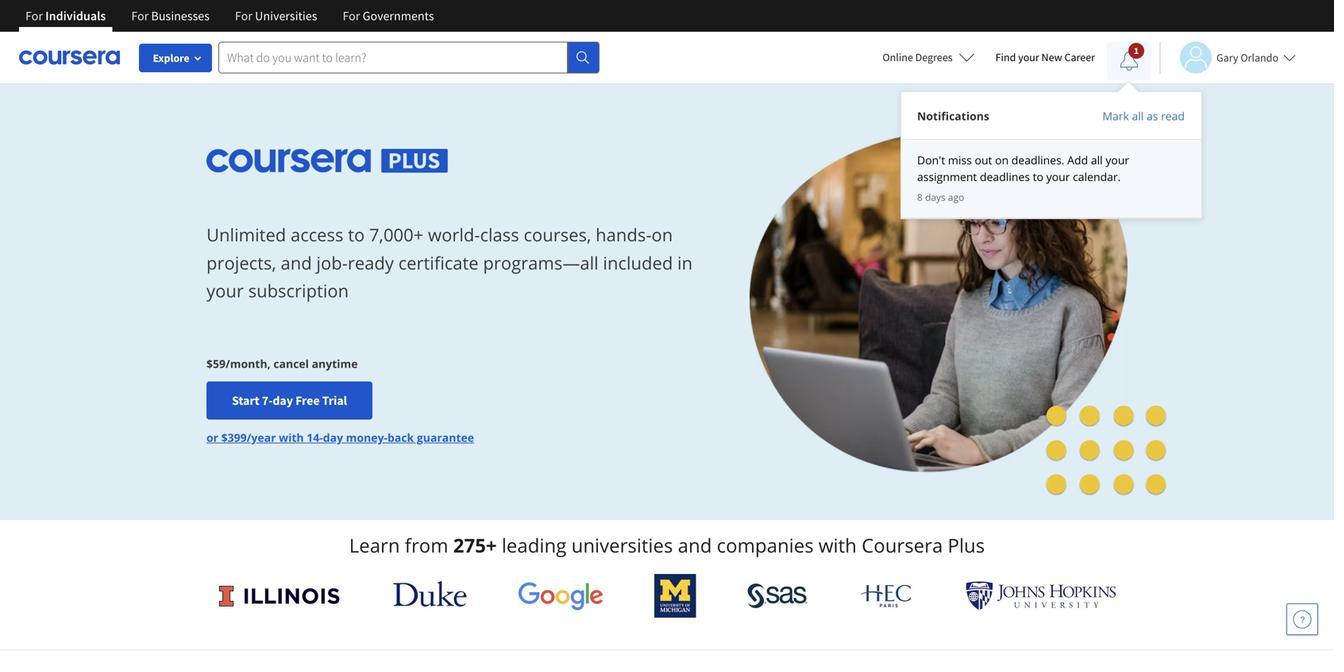 Task type: describe. For each thing, give the bounding box(es) containing it.
miss
[[948, 153, 972, 168]]

for governments
[[343, 8, 434, 24]]

or $399 /year with 14-day money-back guarantee
[[207, 430, 474, 445]]

anytime
[[312, 356, 358, 371]]

all inside don't miss out on deadlines. add all your assignment deadlines to your calendar. 8 days ago
[[1091, 153, 1103, 168]]

job-
[[316, 251, 348, 275]]

for businesses
[[131, 8, 210, 24]]

your up calendar.
[[1106, 153, 1130, 168]]

plus
[[948, 533, 985, 558]]

14-
[[307, 430, 323, 445]]

or
[[207, 430, 218, 445]]

$399
[[221, 430, 247, 445]]

find
[[996, 50, 1016, 64]]

deadlines
[[980, 169, 1030, 184]]

start 7-day free trial button
[[207, 381, 373, 420]]

programs—all
[[483, 251, 599, 275]]

your inside unlimited access to 7,000+ world-class courses, hands-on projects, and job-ready certificate programs—all included in your subscription
[[207, 279, 244, 303]]

gary
[[1217, 50, 1239, 65]]

cancel
[[274, 356, 309, 371]]

days
[[925, 191, 946, 204]]

guarantee
[[417, 430, 474, 445]]

included
[[603, 251, 673, 275]]

1 vertical spatial and
[[678, 533, 712, 558]]

companies
[[717, 533, 814, 558]]

/month,
[[226, 356, 271, 371]]

google image
[[518, 581, 604, 611]]

career
[[1065, 50, 1095, 64]]

duke university image
[[393, 581, 467, 607]]

trial
[[322, 393, 347, 408]]

for for individuals
[[25, 8, 43, 24]]

for individuals
[[25, 8, 106, 24]]

start 7-day free trial
[[232, 393, 347, 408]]

online degrees
[[883, 50, 953, 64]]

add
[[1068, 153, 1088, 168]]

leading
[[502, 533, 567, 558]]

on inside unlimited access to 7,000+ world-class courses, hands-on projects, and job-ready certificate programs—all included in your subscription
[[652, 223, 673, 247]]

mark all as read button
[[1102, 108, 1186, 124]]

in
[[678, 251, 693, 275]]

projects,
[[207, 251, 276, 275]]

coursera image
[[19, 45, 120, 70]]

to inside don't miss out on deadlines. add all your assignment deadlines to your calendar. 8 days ago
[[1033, 169, 1044, 184]]

don't miss out on deadlines. add all your assignment deadlines to your calendar. 8 days ago
[[917, 153, 1130, 204]]

as
[[1147, 108, 1158, 124]]

deadlines.
[[1012, 153, 1065, 168]]

on inside don't miss out on deadlines. add all your assignment deadlines to your calendar. 8 days ago
[[995, 153, 1009, 168]]

ago
[[948, 191, 965, 204]]

courses,
[[524, 223, 591, 247]]

read
[[1161, 108, 1185, 124]]

access
[[291, 223, 344, 247]]

for for businesses
[[131, 8, 149, 24]]

calendar.
[[1073, 169, 1121, 184]]

free
[[296, 393, 320, 408]]

for universities
[[235, 8, 317, 24]]

learn
[[349, 533, 400, 558]]

notifications
[[917, 108, 990, 124]]



Task type: locate. For each thing, give the bounding box(es) containing it.
1 horizontal spatial day
[[323, 430, 343, 445]]

businesses
[[151, 8, 210, 24]]

day left money-
[[323, 430, 343, 445]]

4 for from the left
[[343, 8, 360, 24]]

275+
[[453, 533, 497, 558]]

coursera
[[862, 533, 943, 558]]

universities
[[572, 533, 673, 558]]

to down the deadlines.
[[1033, 169, 1044, 184]]

all up calendar.
[[1091, 153, 1103, 168]]

None search field
[[218, 42, 600, 73]]

explore button
[[139, 44, 212, 72]]

mark
[[1103, 108, 1129, 124]]

world-
[[428, 223, 480, 247]]

from
[[405, 533, 448, 558]]

hands-
[[596, 223, 652, 247]]

all inside button
[[1132, 108, 1144, 124]]

$59 /month, cancel anytime
[[207, 356, 358, 371]]

0 horizontal spatial with
[[279, 430, 304, 445]]

1 for from the left
[[25, 8, 43, 24]]

day left free at the left bottom of the page
[[273, 393, 293, 408]]

0 horizontal spatial and
[[281, 251, 312, 275]]

assignment
[[917, 169, 977, 184]]

university of illinois at urbana-champaign image
[[218, 583, 342, 609]]

1 vertical spatial to
[[348, 223, 365, 247]]

3 for from the left
[[235, 8, 252, 24]]

unlimited access to 7,000+ world-class courses, hands-on projects, and job-ready certificate programs—all included in your subscription
[[207, 223, 693, 303]]

1 vertical spatial all
[[1091, 153, 1103, 168]]

don't
[[917, 153, 945, 168]]

with
[[279, 430, 304, 445], [819, 533, 857, 558]]

degrees
[[916, 50, 953, 64]]

new
[[1042, 50, 1062, 64]]

governments
[[363, 8, 434, 24]]

for left universities
[[235, 8, 252, 24]]

1 button
[[1107, 42, 1152, 80]]

What do you want to learn? text field
[[218, 42, 568, 73]]

1 horizontal spatial with
[[819, 533, 857, 558]]

banner navigation
[[13, 0, 447, 32]]

0 vertical spatial all
[[1132, 108, 1144, 124]]

online
[[883, 50, 913, 64]]

0 vertical spatial and
[[281, 251, 312, 275]]

all
[[1132, 108, 1144, 124], [1091, 153, 1103, 168]]

with left 14-
[[279, 430, 304, 445]]

individuals
[[45, 8, 106, 24]]

gary orlando button
[[1160, 42, 1296, 73]]

for for governments
[[343, 8, 360, 24]]

unlimited
[[207, 223, 286, 247]]

and up the university of michigan image
[[678, 533, 712, 558]]

and up the subscription
[[281, 251, 312, 275]]

1
[[1134, 44, 1139, 57]]

1 vertical spatial day
[[323, 430, 343, 445]]

1 vertical spatial on
[[652, 223, 673, 247]]

hec paris image
[[859, 580, 915, 612]]

find your new career
[[996, 50, 1095, 64]]

universities
[[255, 8, 317, 24]]

and inside unlimited access to 7,000+ world-class courses, hands-on projects, and job-ready certificate programs—all included in your subscription
[[281, 251, 312, 275]]

for left governments
[[343, 8, 360, 24]]

mark all as read
[[1103, 108, 1185, 124]]

1 horizontal spatial all
[[1132, 108, 1144, 124]]

for
[[25, 8, 43, 24], [131, 8, 149, 24], [235, 8, 252, 24], [343, 8, 360, 24]]

money-
[[346, 430, 388, 445]]

7-
[[262, 393, 273, 408]]

hide notifications image
[[1120, 52, 1139, 71]]

online degrees button
[[870, 40, 988, 75]]

on up deadlines
[[995, 153, 1009, 168]]

your
[[1018, 50, 1040, 64], [1106, 153, 1130, 168], [1047, 169, 1070, 184], [207, 279, 244, 303]]

out
[[975, 153, 992, 168]]

2 for from the left
[[131, 8, 149, 24]]

gary orlando
[[1217, 50, 1279, 65]]

on
[[995, 153, 1009, 168], [652, 223, 673, 247]]

on up the included
[[652, 223, 673, 247]]

sas image
[[747, 583, 808, 609]]

start
[[232, 393, 259, 408]]

7,000+
[[369, 223, 424, 247]]

for left the individuals
[[25, 8, 43, 24]]

orlando
[[1241, 50, 1279, 65]]

day
[[273, 393, 293, 408], [323, 430, 343, 445]]

ready
[[348, 251, 394, 275]]

0 horizontal spatial on
[[652, 223, 673, 247]]

learn from 275+ leading universities and companies with coursera plus
[[349, 533, 985, 558]]

0 horizontal spatial to
[[348, 223, 365, 247]]

1 vertical spatial with
[[819, 533, 857, 558]]

0 vertical spatial day
[[273, 393, 293, 408]]

explore
[[153, 51, 189, 65]]

find your new career link
[[988, 48, 1103, 68]]

$59
[[207, 356, 226, 371]]

class
[[480, 223, 519, 247]]

for for universities
[[235, 8, 252, 24]]

8
[[917, 191, 923, 204]]

subscription
[[248, 279, 349, 303]]

to up ready
[[348, 223, 365, 247]]

your down add
[[1047, 169, 1070, 184]]

0 vertical spatial on
[[995, 153, 1009, 168]]

certificate
[[398, 251, 479, 275]]

coursera plus image
[[207, 149, 448, 173]]

/year
[[247, 430, 276, 445]]

to
[[1033, 169, 1044, 184], [348, 223, 365, 247]]

university of michigan image
[[655, 574, 696, 618]]

day inside 'button'
[[273, 393, 293, 408]]

0 horizontal spatial day
[[273, 393, 293, 408]]

0 horizontal spatial all
[[1091, 153, 1103, 168]]

1 horizontal spatial to
[[1033, 169, 1044, 184]]

with left coursera
[[819, 533, 857, 558]]

1 horizontal spatial and
[[678, 533, 712, 558]]

and
[[281, 251, 312, 275], [678, 533, 712, 558]]

your right find
[[1018, 50, 1040, 64]]

for left businesses
[[131, 8, 149, 24]]

all left 'as'
[[1132, 108, 1144, 124]]

0 vertical spatial with
[[279, 430, 304, 445]]

0 vertical spatial to
[[1033, 169, 1044, 184]]

help center image
[[1293, 610, 1312, 629]]

johns hopkins university image
[[966, 581, 1117, 611]]

1 horizontal spatial on
[[995, 153, 1009, 168]]

to inside unlimited access to 7,000+ world-class courses, hands-on projects, and job-ready certificate programs—all included in your subscription
[[348, 223, 365, 247]]

your down projects,
[[207, 279, 244, 303]]

back
[[388, 430, 414, 445]]



Task type: vqa. For each thing, say whether or not it's contained in the screenshot.
Help Center icon
yes



